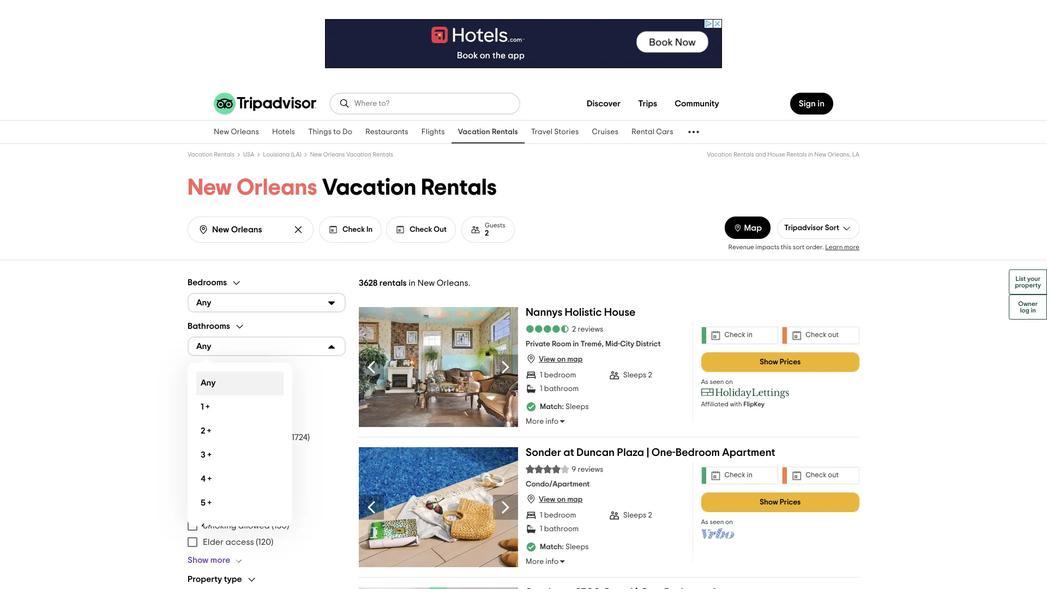 Task type: locate. For each thing, give the bounding box(es) containing it.
show up property
[[188, 556, 209, 564]]

2 view on map from the top
[[539, 496, 583, 504]]

view down condo/apartment
[[539, 496, 555, 504]]

match:
[[540, 403, 564, 411], [540, 543, 564, 551]]

vacation right flights 'link'
[[458, 128, 490, 136]]

city
[[620, 340, 635, 348]]

0 vertical spatial map
[[567, 356, 583, 363]]

show left all
[[188, 451, 209, 460]]

view on map button down condo/apartment
[[526, 494, 583, 505]]

2 view from the top
[[539, 496, 555, 504]]

0 horizontal spatial vacation rentals link
[[188, 152, 235, 158]]

1 bathroom down room
[[540, 385, 579, 393]]

search image
[[339, 98, 350, 109], [198, 224, 209, 235]]

2 show prices button from the top
[[701, 492, 860, 512]]

on up vrbo.com logo
[[726, 518, 733, 525]]

1 match: from the top
[[540, 403, 564, 411]]

map down room
[[567, 356, 583, 363]]

match: sleeps for holistic
[[540, 403, 589, 411]]

1 vertical spatial prices
[[780, 498, 801, 506]]

+ for 6 +
[[208, 523, 212, 531]]

as up affiliated
[[701, 378, 708, 385]]

show inside dropdown button
[[188, 556, 209, 564]]

2 show prices from the top
[[760, 498, 801, 506]]

3 group from the top
[[188, 365, 346, 461]]

2 map from the top
[[567, 496, 583, 504]]

2 more info from the top
[[526, 558, 559, 566]]

1 vertical spatial 1 bathroom
[[540, 525, 579, 533]]

sort
[[793, 244, 805, 250]]

2 bathroom from the top
[[544, 525, 579, 533]]

0 vertical spatial more
[[526, 418, 544, 426]]

1 vertical spatial more info
[[526, 558, 559, 566]]

new orleans vacation rentals down new orleans vacation rentals link
[[188, 176, 497, 199]]

1 inside list box
[[201, 403, 204, 411]]

more for sonder at duncan plaza | one-bedroom apartment
[[526, 558, 544, 566]]

0 vertical spatial sleeps 2
[[623, 371, 652, 379]]

0 vertical spatial view on map
[[539, 356, 583, 363]]

1 horizontal spatial search image
[[339, 98, 350, 109]]

reviews right '9'
[[578, 466, 604, 473]]

view on map button down room
[[526, 354, 583, 364]]

1 vertical spatial bathroom
[[544, 525, 579, 533]]

2
[[485, 229, 489, 237], [572, 325, 576, 333], [648, 371, 652, 379], [201, 427, 205, 435], [648, 512, 652, 519]]

1 vertical spatial match:
[[540, 543, 564, 551]]

2 view on map button from the top
[[526, 494, 583, 505]]

1 vertical spatial 1 bedroom
[[540, 512, 576, 519]]

1 vertical spatial bedroom
[[544, 512, 576, 519]]

list box
[[188, 362, 292, 539]]

0 vertical spatial view on map button
[[526, 354, 583, 364]]

vacation
[[458, 128, 490, 136], [188, 152, 213, 158], [346, 152, 371, 158], [707, 152, 732, 158], [322, 176, 417, 199]]

pet
[[203, 505, 216, 514]]

0 vertical spatial match: sleeps
[[540, 403, 589, 411]]

2 menu from the top
[[188, 485, 346, 550]]

and
[[755, 152, 766, 158]]

map for holistic
[[567, 356, 583, 363]]

check
[[343, 226, 365, 233], [410, 226, 432, 233], [725, 332, 746, 339], [806, 332, 827, 339], [725, 472, 746, 479], [806, 472, 827, 479]]

more info
[[526, 418, 559, 426], [526, 558, 559, 566]]

1 match: sleeps from the top
[[540, 403, 589, 411]]

check in for nannys holistic house
[[725, 332, 753, 339]]

seen up affiliated
[[710, 378, 724, 385]]

sign in
[[799, 99, 825, 108]]

more
[[844, 244, 860, 250], [210, 556, 230, 564]]

reviews
[[578, 325, 604, 333], [578, 466, 604, 473]]

2 more from the top
[[526, 558, 544, 566]]

1 vertical spatial seen
[[710, 518, 724, 525]]

1 vertical spatial check in
[[725, 472, 753, 479]]

nannys holistic house link
[[526, 307, 636, 322]]

4 +
[[201, 475, 212, 483]]

restaurants
[[366, 128, 408, 136]]

1 view from the top
[[539, 356, 555, 363]]

1 show prices from the top
[[760, 358, 801, 366]]

0 vertical spatial 1 bedroom
[[540, 371, 576, 379]]

0 vertical spatial seen
[[710, 378, 724, 385]]

property type
[[188, 575, 242, 584]]

1 1 bathroom from the top
[[540, 385, 579, 393]]

1 more info from the top
[[526, 418, 559, 426]]

1 vertical spatial view on map
[[539, 496, 583, 504]]

vacation left "and" on the top right of the page
[[707, 152, 732, 158]]

bathroom down room
[[544, 385, 579, 393]]

1 vertical spatial map
[[567, 496, 583, 504]]

1 vertical spatial any button
[[188, 336, 346, 356]]

1 horizontal spatial house
[[768, 152, 785, 158]]

show prices button for nannys holistic house
[[701, 352, 860, 372]]

0 horizontal spatial more
[[210, 556, 230, 564]]

+ right 5
[[208, 499, 212, 507]]

0 vertical spatial out
[[828, 332, 839, 339]]

more for nannys holistic house
[[526, 418, 544, 426]]

discover
[[587, 99, 621, 108]]

new inside the "new orleans" link
[[214, 128, 229, 136]]

0 horizontal spatial search image
[[198, 224, 209, 235]]

out for nannys holistic house
[[828, 332, 839, 339]]

louisiana (la)
[[263, 152, 301, 158]]

0 vertical spatial bathroom
[[544, 385, 579, 393]]

house up mid-
[[604, 307, 636, 318]]

2 reviews from the top
[[578, 466, 604, 473]]

orleans for the "new orleans" link
[[231, 128, 259, 136]]

tripadvisor sort
[[784, 224, 839, 232]]

list your property
[[1015, 275, 1041, 289]]

clear image
[[293, 224, 304, 235]]

0 horizontal spatial vacation rentals
[[188, 152, 235, 158]]

1 horizontal spatial vacation rentals link
[[452, 121, 525, 143]]

cruises
[[592, 128, 619, 136]]

menu containing internet or wifi (3532)
[[188, 380, 346, 445]]

outdoor
[[228, 433, 260, 442]]

as up vrbo.com logo
[[701, 518, 708, 525]]

impacts
[[756, 244, 780, 250]]

view on map for sonder
[[539, 496, 583, 504]]

show prices button for sonder at duncan plaza | one-bedroom apartment
[[701, 492, 860, 512]]

1 bathroom down condo/apartment
[[540, 525, 579, 533]]

nannys holistic house, vacation rental in new orleans image
[[359, 307, 518, 427]]

tremé,
[[581, 340, 604, 348]]

1 vertical spatial search image
[[198, 224, 209, 235]]

2 group from the top
[[188, 321, 346, 539]]

view
[[539, 356, 555, 363], [539, 496, 555, 504]]

rentals
[[492, 128, 518, 136], [214, 152, 235, 158], [373, 152, 393, 158], [734, 152, 754, 158], [787, 152, 807, 158], [421, 176, 497, 199]]

menu containing pet friendly (841)
[[188, 485, 346, 550]]

1 group from the top
[[188, 277, 346, 312]]

as seen on up affiliated
[[701, 378, 733, 385]]

2 inside guests 2
[[485, 229, 489, 237]]

view on map button
[[526, 354, 583, 364], [526, 494, 583, 505]]

1 vertical spatial vacation rentals
[[188, 152, 235, 158]]

0 vertical spatial any button
[[188, 293, 346, 312]]

vacation down new orleans vacation rentals link
[[322, 176, 417, 199]]

1 as seen on from the top
[[701, 378, 733, 385]]

check out for sonder at duncan plaza | one-bedroom apartment
[[806, 472, 839, 479]]

1 prices from the top
[[780, 358, 801, 366]]

vacation rentals link down the "new orleans" link
[[188, 152, 235, 158]]

2 check in from the top
[[725, 472, 753, 479]]

in
[[818, 99, 825, 108], [809, 152, 813, 158], [409, 278, 416, 287], [1031, 307, 1036, 314], [747, 332, 753, 339], [573, 340, 579, 348], [747, 472, 753, 479]]

new orleans vacation rentals down do
[[310, 152, 393, 158]]

vacation rentals down the "new orleans" link
[[188, 152, 235, 158]]

1 bathroom
[[540, 385, 579, 393], [540, 525, 579, 533]]

as seen on for sonder at duncan plaza | one-bedroom apartment
[[701, 518, 733, 525]]

nannys holistic house
[[526, 307, 636, 318]]

bathroom
[[544, 385, 579, 393], [544, 525, 579, 533]]

0 vertical spatial check in
[[725, 332, 753, 339]]

2 as from the top
[[701, 518, 708, 525]]

3
[[201, 451, 205, 459]]

1 vertical spatial as seen on
[[701, 518, 733, 525]]

+ down internet
[[206, 403, 210, 411]]

2 as seen on from the top
[[701, 518, 733, 525]]

2 1 bedroom from the top
[[540, 512, 576, 519]]

0 vertical spatial show prices button
[[701, 352, 860, 372]]

rentals up out
[[421, 176, 497, 199]]

0 vertical spatial any
[[196, 298, 211, 307]]

2 inside list box
[[201, 427, 205, 435]]

bathroom for nannys
[[544, 385, 579, 393]]

in inside 'link'
[[818, 99, 825, 108]]

info for nannys
[[546, 418, 559, 426]]

5
[[201, 499, 206, 507]]

1 bathroom for nannys
[[540, 385, 579, 393]]

bedroom down room
[[544, 371, 576, 379]]

1 check in from the top
[[725, 332, 753, 339]]

search image left search search field
[[198, 224, 209, 235]]

0 vertical spatial reviews
[[578, 325, 604, 333]]

trips
[[638, 99, 657, 108]]

+ for 4 +
[[208, 475, 212, 483]]

1 menu from the top
[[188, 380, 346, 445]]

pet friendly (841)
[[203, 505, 266, 514]]

2 check out from the top
[[806, 472, 839, 479]]

as seen on
[[701, 378, 733, 385], [701, 518, 733, 525]]

2 prices from the top
[[780, 498, 801, 506]]

learn
[[825, 244, 843, 250]]

1 more from the top
[[526, 418, 544, 426]]

1 view on map from the top
[[539, 356, 583, 363]]

rental cars link
[[625, 121, 680, 143]]

bathroom down condo/apartment
[[544, 525, 579, 533]]

4 group from the top
[[188, 469, 346, 565]]

bedroom down condo/apartment
[[544, 512, 576, 519]]

2 sleeps 2 from the top
[[623, 512, 652, 519]]

bedroom
[[544, 371, 576, 379], [544, 512, 576, 519]]

2 info from the top
[[546, 558, 559, 566]]

new
[[214, 128, 229, 136], [310, 152, 322, 158], [815, 152, 827, 158], [188, 176, 232, 199], [418, 278, 435, 287]]

air conditioning (3444)
[[203, 400, 293, 409]]

house right "and" on the top right of the page
[[768, 152, 785, 158]]

view down private
[[539, 356, 555, 363]]

0 vertical spatial search image
[[339, 98, 350, 109]]

0 vertical spatial orleans
[[231, 128, 259, 136]]

1 vertical spatial orleans
[[323, 152, 345, 158]]

2 1 bathroom from the top
[[540, 525, 579, 533]]

1 reviews from the top
[[578, 325, 604, 333]]

0 vertical spatial as
[[701, 378, 708, 385]]

None search field
[[331, 94, 519, 113]]

as
[[701, 378, 708, 385], [701, 518, 708, 525]]

as seen on up vrbo.com logo
[[701, 518, 733, 525]]

1 map from the top
[[567, 356, 583, 363]]

with
[[730, 401, 742, 407]]

+ up 3 +
[[207, 427, 211, 435]]

vacation rentals link left travel
[[452, 121, 525, 143]]

reviews up tremé,
[[578, 325, 604, 333]]

0 vertical spatial prices
[[780, 358, 801, 366]]

check in
[[725, 332, 753, 339], [725, 472, 753, 479]]

sonder at 1500 canal | one-bedroom apartment, vacation rental in new orleans image
[[359, 587, 518, 589]]

list box containing any
[[188, 362, 292, 539]]

show more button
[[188, 555, 248, 565]]

1 vertical spatial as
[[701, 518, 708, 525]]

0 vertical spatial info
[[546, 418, 559, 426]]

as for nannys holistic house
[[701, 378, 708, 385]]

more down elder
[[210, 556, 230, 564]]

tripadvisor sort button
[[777, 218, 860, 239]]

menu
[[188, 380, 346, 445], [188, 485, 346, 550]]

orleans
[[231, 128, 259, 136], [323, 152, 345, 158], [237, 176, 317, 199]]

any inside list box
[[201, 379, 216, 387]]

0 vertical spatial menu
[[188, 380, 346, 445]]

bedroom for sonder
[[544, 512, 576, 519]]

info for sonder
[[546, 558, 559, 566]]

0 vertical spatial bedroom
[[544, 371, 576, 379]]

2 vertical spatial orleans
[[237, 176, 317, 199]]

any down amenities
[[201, 379, 216, 387]]

group containing bathrooms
[[188, 321, 346, 539]]

view on map down condo/apartment
[[539, 496, 583, 504]]

1 vertical spatial menu
[[188, 485, 346, 550]]

seen up vrbo.com logo
[[710, 518, 724, 525]]

orleans down 'louisiana'
[[237, 176, 317, 199]]

match: for sonder
[[540, 543, 564, 551]]

1 view on map button from the top
[[526, 354, 583, 364]]

rentals left travel
[[492, 128, 518, 136]]

1 bathroom from the top
[[544, 385, 579, 393]]

any down "bedrooms"
[[196, 298, 211, 307]]

0 vertical spatial 1 bathroom
[[540, 385, 579, 393]]

Search search field
[[355, 99, 511, 109]]

0 vertical spatial check out
[[806, 332, 839, 339]]

more info for nannys holistic house
[[526, 418, 559, 426]]

1 bedroom from the top
[[544, 371, 576, 379]]

1 vertical spatial sleeps 2
[[623, 512, 652, 519]]

1 vertical spatial more
[[210, 556, 230, 564]]

0 vertical spatial more info
[[526, 418, 559, 426]]

0 vertical spatial view
[[539, 356, 555, 363]]

in
[[367, 226, 373, 233]]

1 sleeps 2 from the top
[[623, 371, 652, 379]]

group
[[188, 277, 346, 312], [188, 321, 346, 539], [188, 365, 346, 461], [188, 469, 346, 565]]

more info for sonder at duncan plaza | one-bedroom apartment
[[526, 558, 559, 566]]

0 vertical spatial match:
[[540, 403, 564, 411]]

bathrooms
[[188, 322, 230, 331]]

1 out from the top
[[828, 332, 839, 339]]

0 vertical spatial as seen on
[[701, 378, 733, 385]]

advertisement region
[[325, 19, 722, 68]]

any button
[[188, 293, 346, 312], [188, 336, 346, 356]]

1 vertical spatial view
[[539, 496, 555, 504]]

1 show prices button from the top
[[701, 352, 860, 372]]

2 bedroom from the top
[[544, 512, 576, 519]]

orleans down to in the left of the page
[[323, 152, 345, 158]]

to
[[333, 128, 341, 136]]

1 vertical spatial reviews
[[578, 466, 604, 473]]

1 vertical spatial show prices
[[760, 498, 801, 506]]

0 vertical spatial house
[[768, 152, 785, 158]]

1 vertical spatial show prices button
[[701, 492, 860, 512]]

map
[[567, 356, 583, 363], [567, 496, 583, 504]]

1 bedroom down room
[[540, 371, 576, 379]]

group containing amenities
[[188, 365, 346, 461]]

(la)
[[291, 152, 301, 158]]

1 vertical spatial check out
[[806, 472, 839, 479]]

match: sleeps for at
[[540, 543, 589, 551]]

1 vertical spatial view on map button
[[526, 494, 583, 505]]

1 vertical spatial match: sleeps
[[540, 543, 589, 551]]

map down condo/apartment
[[567, 496, 583, 504]]

2 match: from the top
[[540, 543, 564, 551]]

0 horizontal spatial house
[[604, 307, 636, 318]]

1 check out from the top
[[806, 332, 839, 339]]

view for sonder
[[539, 496, 555, 504]]

match: for nannys
[[540, 403, 564, 411]]

1 as from the top
[[701, 378, 708, 385]]

2 match: sleeps from the top
[[540, 543, 589, 551]]

1 horizontal spatial more
[[844, 244, 860, 250]]

1 vertical spatial any
[[196, 342, 211, 351]]

2 out from the top
[[828, 472, 839, 479]]

check out
[[410, 226, 447, 233]]

1 bedroom down condo/apartment
[[540, 512, 576, 519]]

view on map button for sonder
[[526, 494, 583, 505]]

1 vertical spatial out
[[828, 472, 839, 479]]

+ right 3
[[207, 451, 211, 459]]

1 info from the top
[[546, 418, 559, 426]]

5 +
[[201, 499, 212, 507]]

room
[[552, 340, 571, 348]]

1 horizontal spatial vacation rentals
[[458, 128, 518, 136]]

2 vertical spatial any
[[201, 379, 216, 387]]

+ right '6'
[[208, 523, 212, 531]]

1 1 bedroom from the top
[[540, 371, 576, 379]]

affiliated with flipkey
[[701, 401, 765, 407]]

plaza
[[617, 447, 644, 458]]

friendly
[[218, 505, 248, 514]]

search image up do
[[339, 98, 350, 109]]

view on map down room
[[539, 356, 583, 363]]

more right learn
[[844, 244, 860, 250]]

orleans up usa
[[231, 128, 259, 136]]

vacation rentals left travel
[[458, 128, 518, 136]]

0 vertical spatial more
[[844, 244, 860, 250]]

show all button
[[188, 450, 220, 461]]

2 seen from the top
[[710, 518, 724, 525]]

new orleans link
[[207, 121, 266, 143]]

learn more link
[[825, 244, 860, 250]]

any down bathrooms
[[196, 342, 211, 351]]

reviews for house
[[578, 325, 604, 333]]

0 vertical spatial vacation rentals
[[458, 128, 518, 136]]

sign
[[799, 99, 816, 108]]

private
[[526, 340, 550, 348]]

other
[[203, 433, 226, 442]]

conditioning
[[216, 400, 268, 409]]

bathroom for sonder
[[544, 525, 579, 533]]

0 vertical spatial show prices
[[760, 358, 801, 366]]

1 vertical spatial info
[[546, 558, 559, 566]]

log
[[1020, 307, 1030, 314]]

1 vertical spatial more
[[526, 558, 544, 566]]

1 seen from the top
[[710, 378, 724, 385]]

+ right "4"
[[208, 475, 212, 483]]

stories
[[554, 128, 579, 136]]



Task type: describe. For each thing, give the bounding box(es) containing it.
space
[[262, 433, 287, 442]]

community button
[[666, 93, 728, 115]]

seen for nannys holistic house
[[710, 378, 724, 385]]

as for sonder at duncan plaza | one-bedroom apartment
[[701, 518, 708, 525]]

+ for 3 +
[[207, 451, 211, 459]]

check in button
[[319, 217, 382, 243]]

revenue impacts this sort order. learn more
[[729, 244, 860, 250]]

smoking
[[203, 521, 237, 530]]

reviews for duncan
[[578, 466, 604, 473]]

1 bathroom for sonder
[[540, 525, 579, 533]]

menu for suitability
[[188, 485, 346, 550]]

+ for 2 +
[[207, 427, 211, 435]]

rentals
[[380, 278, 407, 287]]

owner
[[1019, 301, 1038, 307]]

search image for search search box
[[339, 98, 350, 109]]

this
[[781, 244, 792, 250]]

sonder at duncan plaza | one-bedroom apartment link
[[526, 447, 776, 462]]

sonder at duncan plaza | one-bedroom apartment, vacation rental in new orleans image
[[359, 447, 518, 567]]

air
[[203, 400, 214, 409]]

out for sonder at duncan plaza | one-bedroom apartment
[[828, 472, 839, 479]]

on up holidaylettings.com logo
[[726, 378, 733, 385]]

elder
[[203, 538, 224, 546]]

wifi
[[246, 384, 261, 392]]

holidaylettings.com logo image
[[701, 388, 790, 398]]

private room in tremé, mid-city district
[[526, 340, 661, 348]]

map for at
[[567, 496, 583, 504]]

1 bedroom for nannys
[[540, 371, 576, 379]]

things
[[308, 128, 332, 136]]

sign in link
[[790, 93, 833, 115]]

show up holidaylettings.com logo
[[760, 358, 778, 366]]

sleeps 2 for house
[[623, 371, 652, 379]]

things to do
[[308, 128, 352, 136]]

mid-
[[605, 340, 620, 348]]

3628
[[359, 278, 378, 287]]

property
[[188, 575, 222, 584]]

(1724)
[[289, 433, 310, 442]]

9
[[572, 466, 576, 473]]

3 +
[[201, 451, 211, 459]]

new orleans vacation rentals link
[[310, 152, 393, 158]]

amenities
[[188, 365, 226, 374]]

vacation down the "new orleans" link
[[188, 152, 213, 158]]

more inside show more dropdown button
[[210, 556, 230, 564]]

nannys
[[526, 307, 563, 318]]

view on map for nannys
[[539, 356, 583, 363]]

community
[[675, 99, 719, 108]]

2 +
[[201, 427, 211, 435]]

cars
[[656, 128, 674, 136]]

check out button
[[386, 217, 456, 243]]

group containing bedrooms
[[188, 277, 346, 312]]

rentals inside 'vacation rentals' link
[[492, 128, 518, 136]]

vacation down do
[[346, 152, 371, 158]]

show all
[[188, 451, 220, 460]]

or
[[236, 384, 245, 392]]

internet or wifi (3532)
[[203, 384, 286, 392]]

rental cars
[[632, 128, 674, 136]]

(120)
[[256, 538, 273, 546]]

list your property button
[[1009, 269, 1047, 295]]

usa
[[243, 152, 254, 158]]

1 bedroom for sonder
[[540, 512, 576, 519]]

rentals right "and" on the top right of the page
[[787, 152, 807, 158]]

search image for search search field
[[198, 224, 209, 235]]

check out for nannys holistic house
[[806, 332, 839, 339]]

6
[[201, 523, 206, 531]]

flights
[[422, 128, 445, 136]]

other outdoor space (1724)
[[203, 433, 310, 442]]

elder access (120)
[[203, 538, 273, 546]]

show prices for nannys holistic house
[[760, 358, 801, 366]]

1 vertical spatial house
[[604, 307, 636, 318]]

restaurants link
[[359, 121, 415, 143]]

do
[[343, 128, 352, 136]]

view for nannys
[[539, 356, 555, 363]]

things to do link
[[302, 121, 359, 143]]

allowed
[[238, 521, 270, 530]]

tripadvisor image
[[214, 93, 316, 115]]

discover button
[[578, 93, 630, 115]]

owner log in
[[1019, 301, 1038, 314]]

la
[[852, 152, 860, 158]]

(130)
[[272, 521, 289, 530]]

1 vertical spatial vacation rentals link
[[188, 152, 235, 158]]

(3444)
[[270, 400, 293, 409]]

apartment
[[722, 447, 776, 458]]

6 +
[[201, 523, 212, 531]]

travel stories
[[531, 128, 579, 136]]

bedroom for nannys
[[544, 371, 576, 379]]

seen for sonder at duncan plaza | one-bedroom apartment
[[710, 518, 724, 525]]

condo/apartment
[[526, 481, 590, 488]]

sleeps 2 for duncan
[[623, 512, 652, 519]]

menu for amenities
[[188, 380, 346, 445]]

map
[[744, 223, 762, 232]]

any for second the any popup button
[[196, 342, 211, 351]]

flipkey
[[744, 401, 765, 407]]

rentals left usa link at the left top of page
[[214, 152, 235, 158]]

travel
[[531, 128, 553, 136]]

property
[[1015, 282, 1041, 289]]

at
[[564, 447, 574, 458]]

any for 2nd the any popup button from the bottom of the page
[[196, 298, 211, 307]]

vacation rentals and house rentals in new orleans, la
[[707, 152, 860, 158]]

group containing suitability
[[188, 469, 346, 565]]

tripadvisor
[[784, 224, 824, 232]]

usa link
[[243, 152, 254, 158]]

0 vertical spatial vacation rentals link
[[452, 121, 525, 143]]

orleans,
[[828, 152, 851, 158]]

rental
[[632, 128, 655, 136]]

your
[[1027, 275, 1041, 282]]

revenue
[[729, 244, 754, 250]]

hotels
[[272, 128, 295, 136]]

show more
[[188, 556, 230, 564]]

bedrooms
[[188, 278, 227, 287]]

on down room
[[557, 356, 566, 363]]

2 any button from the top
[[188, 336, 346, 356]]

on down condo/apartment
[[557, 496, 566, 504]]

show prices for sonder at duncan plaza | one-bedroom apartment
[[760, 498, 801, 506]]

1 any button from the top
[[188, 293, 346, 312]]

4
[[201, 475, 206, 483]]

louisiana
[[263, 152, 290, 158]]

|
[[647, 447, 649, 458]]

rentals left "and" on the top right of the page
[[734, 152, 754, 158]]

+ for 1 +
[[206, 403, 210, 411]]

check in for sonder at duncan plaza | one-bedroom apartment
[[725, 472, 753, 479]]

as seen on for nannys holistic house
[[701, 378, 733, 385]]

0 vertical spatial new orleans vacation rentals
[[310, 152, 393, 158]]

vrbo.com logo image
[[701, 528, 735, 539]]

(841)
[[250, 505, 266, 514]]

+ for 5 +
[[208, 499, 212, 507]]

in inside owner log in
[[1031, 307, 1036, 314]]

view on map button for nannys
[[526, 354, 583, 364]]

orleans for new orleans vacation rentals link
[[323, 152, 345, 158]]

rentals down restaurants
[[373, 152, 393, 158]]

Search search field
[[212, 224, 285, 235]]

all
[[210, 451, 220, 460]]

prices for sonder at duncan plaza | one-bedroom apartment
[[780, 498, 801, 506]]

holistic
[[565, 307, 602, 318]]

1 vertical spatial new orleans vacation rentals
[[188, 176, 497, 199]]

prices for nannys holistic house
[[780, 358, 801, 366]]

smoking allowed (130)
[[203, 521, 289, 530]]

out
[[434, 226, 447, 233]]

9 reviews
[[572, 466, 604, 473]]

flights link
[[415, 121, 452, 143]]

new orleans
[[214, 128, 259, 136]]

one-
[[652, 447, 676, 458]]

show down apartment
[[760, 498, 778, 506]]

show inside button
[[188, 451, 209, 460]]



Task type: vqa. For each thing, say whether or not it's contained in the screenshot.
'in' to the top
no



